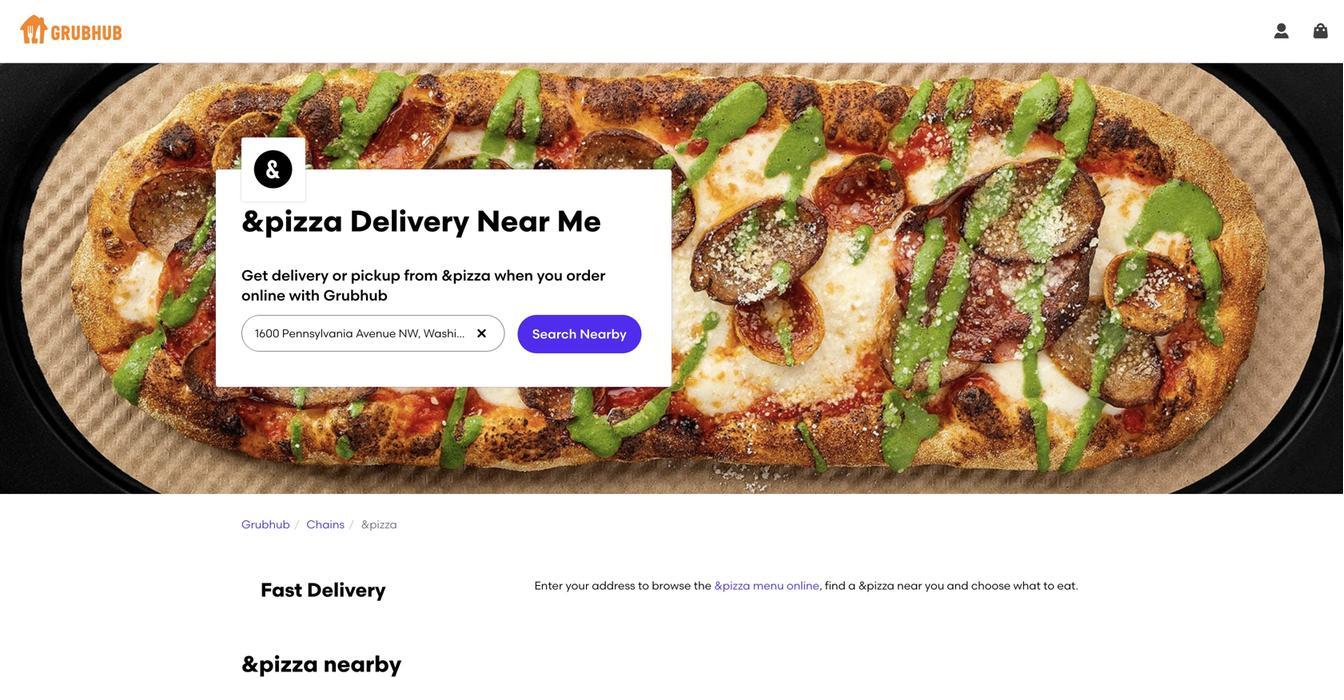 Task type: locate. For each thing, give the bounding box(es) containing it.
enter your address to browse the &pizza menu online , find a &pizza near you and choose what to eat.
[[535, 579, 1078, 592]]

fast
[[261, 578, 302, 602]]

&pizza menu online link
[[714, 579, 820, 592]]

0 vertical spatial svg image
[[1272, 22, 1291, 41]]

to left browse
[[638, 579, 649, 592]]

you right when on the left of page
[[537, 266, 563, 284]]

delivery right fast
[[307, 578, 386, 602]]

to left eat.
[[1044, 579, 1055, 592]]

0 vertical spatial you
[[537, 266, 563, 284]]

0 horizontal spatial online
[[241, 287, 285, 304]]

what
[[1014, 579, 1041, 592]]

online
[[241, 287, 285, 304], [787, 579, 820, 592]]

online left find
[[787, 579, 820, 592]]

your
[[566, 579, 589, 592]]

&pizza delivery near me
[[241, 203, 601, 239]]

svg image left the search
[[475, 327, 488, 340]]

you
[[537, 266, 563, 284], [925, 579, 944, 592]]

get
[[241, 266, 268, 284]]

,
[[820, 579, 822, 592]]

0 horizontal spatial grubhub
[[241, 518, 290, 531]]

1 vertical spatial svg image
[[475, 327, 488, 340]]

0 horizontal spatial to
[[638, 579, 649, 592]]

grubhub left "chains" link
[[241, 518, 290, 531]]

0 vertical spatial delivery
[[350, 203, 469, 239]]

delivery for &pizza
[[350, 203, 469, 239]]

choose
[[971, 579, 1011, 592]]

with
[[289, 287, 320, 304]]

1 vertical spatial delivery
[[307, 578, 386, 602]]

0 vertical spatial grubhub
[[323, 287, 388, 304]]

2 to from the left
[[1044, 579, 1055, 592]]

1 horizontal spatial svg image
[[1272, 22, 1291, 41]]

1 vertical spatial you
[[925, 579, 944, 592]]

online down get
[[241, 287, 285, 304]]

&pizza right from
[[442, 266, 491, 284]]

near
[[897, 579, 922, 592]]

&pizza logo image
[[248, 144, 299, 195]]

1 horizontal spatial to
[[1044, 579, 1055, 592]]

1 horizontal spatial grubhub
[[323, 287, 388, 304]]

0 horizontal spatial svg image
[[475, 327, 488, 340]]

1 horizontal spatial online
[[787, 579, 820, 592]]

delivery up from
[[350, 203, 469, 239]]

chains link
[[307, 518, 345, 531]]

1 vertical spatial grubhub
[[241, 518, 290, 531]]

grubhub
[[323, 287, 388, 304], [241, 518, 290, 531]]

svg image
[[1311, 22, 1331, 41]]

Search Address search field
[[241, 316, 503, 351]]

1 vertical spatial online
[[787, 579, 820, 592]]

browse
[[652, 579, 691, 592]]

fast delivery
[[261, 578, 386, 602]]

delivery
[[272, 266, 329, 284]]

grubhub down or
[[323, 287, 388, 304]]

menu
[[753, 579, 784, 592]]

near
[[477, 203, 550, 239]]

svg image
[[1272, 22, 1291, 41], [475, 327, 488, 340]]

svg image left svg image
[[1272, 22, 1291, 41]]

0 horizontal spatial you
[[537, 266, 563, 284]]

&pizza
[[241, 203, 343, 239], [442, 266, 491, 284], [361, 518, 397, 531], [714, 579, 750, 592], [859, 579, 895, 592]]

0 vertical spatial online
[[241, 287, 285, 304]]

search
[[532, 326, 577, 342]]

delivery
[[350, 203, 469, 239], [307, 578, 386, 602]]

&pizza inside "get delivery or pickup from &pizza when you order online with grubhub"
[[442, 266, 491, 284]]

the
[[694, 579, 712, 592]]

you left and
[[925, 579, 944, 592]]

&pizza right the
[[714, 579, 750, 592]]

to
[[638, 579, 649, 592], [1044, 579, 1055, 592]]



Task type: describe. For each thing, give the bounding box(es) containing it.
order
[[566, 266, 606, 284]]

1 to from the left
[[638, 579, 649, 592]]

a
[[848, 579, 856, 592]]

pickup
[[351, 266, 401, 284]]

delivery for fast
[[307, 578, 386, 602]]

chains
[[307, 518, 345, 531]]

address
[[592, 579, 635, 592]]

grubhub inside "get delivery or pickup from &pizza when you order online with grubhub"
[[323, 287, 388, 304]]

or
[[332, 266, 347, 284]]

when
[[494, 266, 533, 284]]

main navigation navigation
[[0, 0, 1343, 62]]

&pizza right a
[[859, 579, 895, 592]]

you inside "get delivery or pickup from &pizza when you order online with grubhub"
[[537, 266, 563, 284]]

find
[[825, 579, 846, 592]]

online inside "get delivery or pickup from &pizza when you order online with grubhub"
[[241, 287, 285, 304]]

1 horizontal spatial you
[[925, 579, 944, 592]]

&pizza right "chains" link
[[361, 518, 397, 531]]

svg image inside main navigation navigation
[[1272, 22, 1291, 41]]

enter
[[535, 579, 563, 592]]

get delivery or pickup from &pizza when you order online with grubhub
[[241, 266, 606, 304]]

search nearby
[[532, 326, 627, 342]]

nearby
[[580, 326, 627, 342]]

&pizza up the delivery
[[241, 203, 343, 239]]

search nearby button
[[518, 315, 642, 353]]

me
[[557, 203, 601, 239]]

from
[[404, 266, 438, 284]]

grubhub link
[[241, 518, 290, 531]]

eat.
[[1057, 579, 1078, 592]]

and
[[947, 579, 969, 592]]



Task type: vqa. For each thing, say whether or not it's contained in the screenshot.
with
yes



